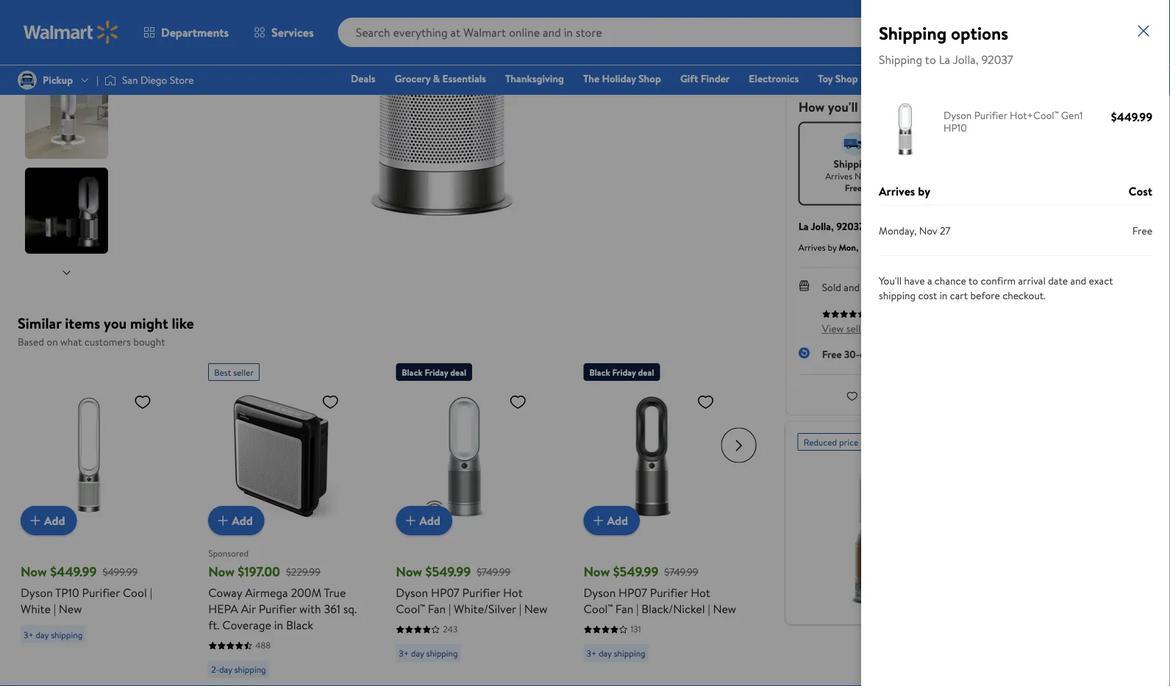 Task type: describe. For each thing, give the bounding box(es) containing it.
arrives by
[[879, 183, 931, 199]]

checkout.
[[1003, 288, 1046, 302]]

$199.00
[[1123, 37, 1147, 47]]

confirm
[[981, 274, 1016, 288]]

nov inside the shipping options dialog
[[919, 223, 938, 238]]

shipping options dialog
[[861, 0, 1170, 686]]

view
[[822, 321, 844, 336]]

- for $58.00
[[922, 26, 926, 40]]

black for now $549.99 $749.99 dyson hp07 purifier hot cool™ fan  | black/nickel | new
[[590, 366, 610, 378]]

nov inside shipping arrives nov 27 free
[[855, 170, 871, 182]]

now $549.99 $749.99 dyson hp07 purifier hot cool™ fan  | white/silver | new
[[396, 562, 548, 617]]

you'll have a chance to confirm arrival date and exact shipping cost in cart before checkout.
[[879, 274, 1113, 302]]

Walmart Site-Wide search field
[[338, 18, 922, 47]]

add button for dyson hp07 purifier hot   cool™ fan  | white/silver | new image
[[396, 506, 452, 535]]

price
[[839, 436, 859, 448]]

the holiday shop
[[583, 71, 661, 86]]

arrives for arrives by
[[879, 183, 915, 199]]

chance
[[935, 274, 967, 288]]

purifier for now $549.99 $749.99 dyson hp07 purifier hot cool™ fan  | white/silver | new
[[462, 584, 500, 601]]

3+ day shipping for now $549.99 $749.99 dyson hp07 purifier hot cool™ fan  | black/nickel | new
[[587, 647, 646, 659]]

Search search field
[[338, 18, 922, 47]]

coway airmega 200m true hepa air purifier with 361 sq. ft. coverage in black image
[[208, 387, 345, 523]]

now for now $549.99 $749.99 dyson hp07 purifier hot cool™ fan  | black/nickel | new
[[584, 562, 610, 581]]

gift finder
[[680, 71, 730, 86]]

1 vertical spatial la
[[799, 219, 809, 233]]

gen1
[[1061, 108, 1083, 122]]

coway
[[208, 584, 242, 601]]

2-day shipping
[[211, 663, 266, 675]]

close button
[[964, 14, 1012, 37]]

1 shop from the left
[[639, 71, 661, 86]]

add to cart image for best
[[214, 512, 232, 529]]

27 inside shipping arrives nov 27 free
[[873, 170, 882, 182]]

in inside you'll have a chance to confirm arrival date and exact shipping cost in cart before checkout.
[[940, 288, 948, 302]]

best seller
[[214, 366, 254, 378]]

toy shop
[[818, 71, 858, 86]]

monday,
[[879, 223, 917, 238]]

dyson purifier hot+cool™ gen1 hp10
[[944, 108, 1083, 135]]

dyson purifier hot+cool™ gen1 hp10 - image 5 of 7 image
[[25, 168, 111, 254]]

grocery & essentials
[[395, 71, 486, 86]]

dyson,
[[912, 280, 943, 294]]

item:
[[908, 97, 938, 116]]

| right white/silver
[[519, 601, 522, 617]]

next slide for similar items you might like list image
[[721, 428, 757, 463]]

92037 inside shipping options shipping to la jolla, 92037
[[982, 51, 1014, 67]]

deal for now $549.99 $749.99 dyson hp07 purifier hot cool™ fan  | white/silver | new
[[450, 366, 466, 378]]

$449.99 inside now $449.99 $499.99 dyson tp10 purifier cool | white | new
[[50, 562, 97, 581]]

hot+cool™
[[1010, 108, 1059, 122]]

electronics
[[749, 71, 799, 86]]

cost
[[918, 288, 937, 302]]

plan for $81.24
[[902, 49, 920, 64]]

inc.
[[946, 280, 962, 294]]

grocery
[[395, 71, 431, 86]]

with
[[299, 601, 321, 617]]

3+ for now $549.99 $749.99 dyson hp07 purifier hot cool™ fan  | black/nickel | new
[[587, 647, 597, 659]]

view seller information
[[822, 321, 925, 336]]

the
[[583, 71, 600, 86]]

purifier inside sponsored now $197.00 $229.99 coway airmega 200m true hepa air purifier with 361 sq. ft. coverage in black
[[259, 601, 297, 617]]

gift
[[680, 71, 698, 86]]

| right white
[[54, 601, 56, 617]]

$749.99 for now $549.99 $749.99 dyson hp07 purifier hot cool™ fan  | white/silver | new
[[477, 564, 511, 579]]

add button for the "coway airmega 200m true hepa air purifier with 361 sq. ft. coverage in black" image
[[208, 506, 265, 535]]

change
[[870, 219, 905, 233]]

dyson inside dyson purifier hot+cool™ gen1 hp10
[[944, 108, 972, 122]]

dyson hp07 purifier hot   cool™ fan  | black/nickel | new image
[[584, 387, 721, 523]]

add button for 'dyson tp10 purifier cool | white | new' image
[[21, 506, 77, 535]]

361
[[324, 601, 341, 617]]

1 vertical spatial 92037
[[837, 219, 864, 233]]

now $549.99 $749.99 dyson hp07 purifier hot cool™ fan  | black/nickel | new
[[584, 562, 736, 617]]

fan for now $549.99 $749.99 dyson hp07 purifier hot cool™ fan  | white/silver | new
[[428, 601, 446, 617]]

toy shop link
[[812, 71, 865, 86]]

now for now $449.99 $499.99 dyson tp10 purifier cool | white | new
[[21, 562, 47, 581]]

black/nickel
[[642, 601, 705, 617]]

similar items you might like based on what customers bought
[[18, 313, 194, 349]]

4.4348 stars out of 5, based on 1304 seller reviews element
[[822, 309, 866, 318]]

view seller information link
[[822, 321, 925, 336]]

black for now $549.99 $749.99 dyson hp07 purifier hot cool™ fan  | white/silver | new
[[402, 366, 423, 378]]

la inside shipping options shipping to la jolla, 92037
[[939, 51, 951, 67]]

finder
[[701, 71, 730, 86]]

cool™ for now $549.99 $749.99 dyson hp07 purifier hot cool™ fan  | white/silver | new
[[396, 601, 425, 617]]

$549.99 for now $549.99 $749.99 dyson hp07 purifier hot cool™ fan  | black/nickel | new
[[613, 562, 659, 581]]

new for now $549.99 $749.99 dyson hp07 purifier hot cool™ fan  | black/nickel | new
[[713, 601, 736, 617]]

essentials
[[443, 71, 486, 86]]

3 product group from the left
[[396, 357, 551, 684]]

change button
[[870, 219, 905, 233]]

black friday deal for now $549.99 $749.99 dyson hp07 purifier hot cool™ fan  | white/silver | new
[[402, 366, 466, 378]]

now for now $549.99 $749.99 dyson hp07 purifier hot cool™ fan  | white/silver | new
[[396, 562, 422, 581]]

30-
[[844, 347, 860, 361]]

reduced
[[804, 436, 837, 448]]

add for add to cart image corresponding to 'dyson tp10 purifier cool | white | new' image
[[44, 512, 65, 528]]

similar
[[18, 313, 61, 334]]

$499.99
[[103, 564, 138, 579]]

$58.00
[[928, 26, 959, 40]]

you'll
[[828, 97, 858, 116]]

4-Year plan - $81.24 checkbox
[[849, 50, 862, 63]]

27 inside the shipping options dialog
[[940, 223, 951, 238]]

dyson purifier hot+cool™ gen1 hp10 - image 3 of 7 image
[[25, 0, 111, 64]]

sold and shipped by dyson, inc.
[[822, 280, 962, 294]]

200m
[[291, 584, 322, 601]]

coverage
[[222, 617, 271, 633]]

$549.99 for now $549.99 $749.99 dyson hp07 purifier hot cool™ fan  | white/silver | new
[[426, 562, 471, 581]]

4 product group from the left
[[584, 357, 739, 684]]

by for arrives by mon, nov 27 |
[[828, 241, 837, 254]]

exact
[[1089, 274, 1113, 288]]

new for now $549.99 $749.99 dyson hp07 purifier hot cool™ fan  | white/silver | new
[[524, 601, 548, 617]]

arrives by mon, nov 27 |
[[799, 239, 893, 255]]

air
[[241, 601, 256, 617]]

shipping for arrives
[[834, 156, 873, 170]]

items
[[65, 313, 100, 334]]

add for black add to cart icon
[[607, 512, 628, 528]]

tp10
[[55, 584, 79, 601]]

close image
[[1135, 22, 1153, 39]]

add to favorites list, dyson hp07 purifier hot   cool™ fan  | black/nickel | new image
[[697, 392, 715, 411]]

now inside sponsored now $197.00 $229.99 coway airmega 200m true hepa air purifier with 361 sq. ft. coverage in black
[[208, 562, 235, 581]]

shipping arrives nov 27 free
[[825, 156, 882, 194]]

purifier for now $449.99 $499.99 dyson tp10 purifier cool | white | new
[[82, 584, 120, 601]]

$749.99 for now $549.99 $749.99 dyson hp07 purifier hot cool™ fan  | black/nickel | new
[[665, 564, 699, 579]]

3-year plan - $58.00
[[871, 26, 959, 40]]

product group containing now $449.99
[[21, 357, 176, 684]]

information
[[873, 321, 925, 336]]

cart
[[950, 288, 968, 302]]

add to favorites list, coway airmega 200m true hepa air purifier with 361 sq. ft. coverage in black image
[[322, 392, 339, 411]]

product group containing now $197.00
[[208, 357, 364, 684]]

add to cart image for black
[[590, 512, 607, 529]]

deals
[[351, 71, 376, 86]]

cost
[[1129, 183, 1153, 199]]

purifier inside dyson purifier hot+cool™ gen1 hp10
[[974, 108, 1008, 122]]

intent image for pickup image
[[958, 132, 981, 155]]

plan for $58.00
[[901, 26, 919, 40]]

deal for now $549.99 $749.99 dyson hp07 purifier hot cool™ fan  | black/nickel | new
[[638, 366, 654, 378]]

cool™ for now $549.99 $749.99 dyson hp07 purifier hot cool™ fan  | black/nickel | new
[[584, 601, 613, 617]]

options
[[951, 21, 1009, 45]]

2-
[[211, 663, 219, 675]]

you'll
[[879, 274, 902, 288]]

deals link
[[344, 71, 382, 86]]

dyson for now $549.99 $749.99 dyson hp07 purifier hot cool™ fan  | white/silver | new
[[396, 584, 428, 601]]

shipping inside you'll have a chance to confirm arrival date and exact shipping cost in cart before checkout.
[[879, 288, 916, 302]]

4-year plan - $81.24
[[871, 49, 957, 64]]

fan for now $549.99 $749.99 dyson hp07 purifier hot cool™ fan  | black/nickel | new
[[616, 601, 634, 617]]



Task type: vqa. For each thing, say whether or not it's contained in the screenshot.
the top to
yes



Task type: locate. For each thing, give the bounding box(es) containing it.
mon,
[[839, 241, 859, 254]]

0 horizontal spatial black
[[286, 617, 313, 633]]

add for add to cart icon related to best
[[232, 512, 253, 528]]

$449.99 inside the shipping options dialog
[[1111, 108, 1153, 125]]

before
[[971, 288, 1000, 302]]

dyson purifier hot+cool™ gen1 hp10 - image 4 of 7 image
[[25, 73, 111, 159]]

purifier for now $549.99 $749.99 dyson hp07 purifier hot cool™ fan  | black/nickel | new
[[650, 584, 688, 601]]

0 horizontal spatial seller
[[233, 366, 254, 378]]

dyson for now $549.99 $749.99 dyson hp07 purifier hot cool™ fan  | black/nickel | new
[[584, 584, 616, 601]]

0 horizontal spatial friday
[[425, 366, 448, 378]]

0 horizontal spatial jolla,
[[811, 219, 834, 233]]

1 horizontal spatial 3+
[[399, 647, 409, 659]]

arrives inside shipping arrives nov 27 free
[[825, 170, 853, 182]]

1 hot from the left
[[503, 584, 523, 601]]

1 vertical spatial by
[[828, 241, 837, 254]]

0 horizontal spatial in
[[274, 617, 283, 633]]

in inside sponsored now $197.00 $229.99 coway airmega 200m true hepa air purifier with 361 sq. ft. coverage in black
[[274, 617, 283, 633]]

add button for dyson hp07 purifier hot   cool™ fan  | black/nickel | new image
[[584, 506, 640, 535]]

now $449.99 $499.99 dyson tp10 purifier cool | white | new
[[21, 562, 152, 617]]

arrives left the mon,
[[799, 241, 826, 254]]

1 horizontal spatial jolla,
[[953, 51, 979, 67]]

0 vertical spatial $449.99
[[1111, 108, 1153, 125]]

hp10
[[944, 121, 967, 135]]

next image image
[[61, 267, 72, 279]]

0 horizontal spatial 3+ day shipping
[[24, 628, 83, 641]]

0 horizontal spatial 3+
[[24, 628, 34, 641]]

- left the $58.00
[[922, 26, 926, 40]]

1
[[1140, 17, 1143, 29]]

year for 3-
[[880, 26, 898, 40]]

new right white
[[59, 601, 82, 617]]

1 vertical spatial arrives
[[879, 183, 915, 199]]

243
[[443, 623, 458, 635]]

1 add to cart image from the left
[[26, 512, 44, 529]]

$549.99 up black/nickel in the bottom right of the page
[[613, 562, 659, 581]]

0 vertical spatial to
[[925, 51, 936, 67]]

2 vertical spatial nov
[[861, 241, 876, 254]]

| up 243 on the bottom left of page
[[449, 601, 451, 617]]

$749.99 inside 'now $549.99 $749.99 dyson hp07 purifier hot cool™ fan  | white/silver | new'
[[477, 564, 511, 579]]

new inside now $449.99 $499.99 dyson tp10 purifier cool | white | new
[[59, 601, 82, 617]]

ft.
[[208, 617, 220, 633]]

cool™
[[396, 601, 425, 617], [584, 601, 613, 617]]

get
[[861, 97, 881, 116]]

returns
[[878, 347, 910, 361]]

shop right "toy"
[[836, 71, 858, 86]]

2 fan from the left
[[616, 601, 634, 617]]

$749.99
[[477, 564, 511, 579], [665, 564, 699, 579]]

1 horizontal spatial cool™
[[584, 601, 613, 617]]

2 hot from the left
[[691, 584, 711, 601]]

1 now from the left
[[21, 562, 47, 581]]

1 horizontal spatial $549.99
[[613, 562, 659, 581]]

sq.
[[343, 601, 357, 617]]

sponsored now $197.00 $229.99 coway airmega 200m true hepa air purifier with 361 sq. ft. coverage in black
[[208, 547, 357, 633]]

nov
[[855, 170, 871, 182], [919, 223, 938, 238], [861, 241, 876, 254]]

thanksgiving
[[505, 71, 564, 86]]

1 hp07 from the left
[[431, 584, 460, 601]]

2 add to cart image from the left
[[590, 512, 607, 529]]

2 $749.99 from the left
[[665, 564, 699, 579]]

hp07 for now $549.99 $749.99 dyson hp07 purifier hot cool™ fan  | white/silver | new
[[431, 584, 460, 601]]

friday for now $549.99 $749.99 dyson hp07 purifier hot cool™ fan  | black/nickel | new
[[612, 366, 636, 378]]

1 vertical spatial plan
[[902, 49, 920, 64]]

you
[[104, 313, 127, 334]]

seller down 4.4348 stars out of 5, based on 1304 seller reviews element
[[847, 321, 870, 336]]

free inside the shipping options dialog
[[1133, 223, 1153, 238]]

and right sold
[[844, 280, 860, 294]]

black inside sponsored now $197.00 $229.99 coway airmega 200m true hepa air purifier with 361 sq. ft. coverage in black
[[286, 617, 313, 633]]

shipping inside shipping arrives nov 27 free
[[834, 156, 873, 170]]

- left $81.24
[[923, 49, 927, 64]]

1 horizontal spatial deal
[[638, 366, 654, 378]]

date
[[1048, 274, 1068, 288]]

nov down the intent image for shipping
[[855, 170, 871, 182]]

2 horizontal spatial by
[[918, 183, 931, 199]]

dyson for now $449.99 $499.99 dyson tp10 purifier cool | white | new
[[21, 584, 53, 601]]

by for arrives by
[[918, 183, 931, 199]]

free inside shipping arrives nov 27 free
[[845, 182, 862, 194]]

4 add button from the left
[[584, 506, 640, 535]]

1 black friday deal from the left
[[402, 366, 466, 378]]

hot for now $549.99 $749.99 dyson hp07 purifier hot cool™ fan  | white/silver | new
[[503, 584, 523, 601]]

4 add from the left
[[607, 512, 628, 528]]

0 horizontal spatial by
[[828, 241, 837, 254]]

1 vertical spatial nov
[[919, 223, 938, 238]]

1 fan from the left
[[428, 601, 446, 617]]

jolla, inside shipping options shipping to la jolla, 92037
[[953, 51, 979, 67]]

0 vertical spatial in
[[940, 288, 948, 302]]

nov right the mon,
[[861, 241, 876, 254]]

to right cart
[[969, 274, 979, 288]]

0 horizontal spatial $749.99
[[477, 564, 511, 579]]

2 horizontal spatial free
[[1133, 223, 1153, 238]]

2 now from the left
[[208, 562, 235, 581]]

arrival
[[1019, 274, 1046, 288]]

to down the $58.00
[[925, 51, 936, 67]]

1 add button from the left
[[21, 506, 77, 535]]

how you'll get this item:
[[799, 97, 938, 116]]

$449.99 up tp10
[[50, 562, 97, 581]]

1 horizontal spatial 3+ day shipping
[[399, 647, 458, 659]]

shipping down the intent image for shipping
[[834, 156, 873, 170]]

1 horizontal spatial friday
[[612, 366, 636, 378]]

bought
[[133, 335, 165, 349]]

black friday deal for now $549.99 $749.99 dyson hp07 purifier hot cool™ fan  | black/nickel | new
[[590, 366, 654, 378]]

and inside you'll have a chance to confirm arrival date and exact shipping cost in cart before checkout.
[[1071, 274, 1087, 288]]

1 vertical spatial year
[[880, 49, 899, 64]]

3 new from the left
[[713, 601, 736, 617]]

shipping down 131
[[614, 647, 646, 659]]

dyson purifier humidify+cool formaldehyde™ ph04| white/gold | new image
[[798, 457, 954, 613]]

cool
[[123, 584, 147, 601]]

now inside now $449.99 $499.99 dyson tp10 purifier cool | white | new
[[21, 562, 47, 581]]

add to cart image
[[26, 512, 44, 529], [402, 512, 420, 529]]

0 horizontal spatial shop
[[639, 71, 661, 86]]

&
[[433, 71, 440, 86]]

arrives for arrives by mon, nov 27 |
[[799, 241, 826, 254]]

now
[[21, 562, 47, 581], [208, 562, 235, 581], [396, 562, 422, 581], [584, 562, 610, 581]]

1 horizontal spatial by
[[899, 280, 910, 294]]

hepa
[[208, 601, 238, 617]]

new right white/silver
[[524, 601, 548, 617]]

0 vertical spatial year
[[880, 26, 898, 40]]

3+ day shipping down 131
[[587, 647, 646, 659]]

$81.24
[[929, 49, 957, 64]]

3-
[[871, 26, 880, 40]]

by
[[918, 183, 931, 199], [828, 241, 837, 254], [899, 280, 910, 294]]

day
[[860, 347, 875, 361], [36, 628, 49, 641], [411, 647, 424, 659], [599, 647, 612, 659], [219, 663, 232, 675]]

seller right best
[[233, 366, 254, 378]]

1 $549.99 from the left
[[426, 562, 471, 581]]

new
[[59, 601, 82, 617], [524, 601, 548, 617], [713, 601, 736, 617]]

shipping options shipping to la jolla, 92037
[[879, 21, 1014, 67]]

shipping down 243 on the bottom left of page
[[426, 647, 458, 659]]

now inside 'now $549.99 $749.99 dyson hp07 purifier hot cool™ fan  | white/silver | new'
[[396, 562, 422, 581]]

0 vertical spatial jolla,
[[953, 51, 979, 67]]

0 horizontal spatial 92037
[[837, 219, 864, 233]]

1 horizontal spatial to
[[969, 274, 979, 288]]

1 horizontal spatial black
[[402, 366, 423, 378]]

1 horizontal spatial seller
[[847, 321, 870, 336]]

2 deal from the left
[[638, 366, 654, 378]]

to inside shipping options shipping to la jolla, 92037
[[925, 51, 936, 67]]

| down monday,
[[891, 239, 893, 255]]

1 vertical spatial -
[[923, 49, 927, 64]]

seller for best
[[233, 366, 254, 378]]

add to cart image
[[214, 512, 232, 529], [590, 512, 607, 529]]

free down cost
[[1133, 223, 1153, 238]]

nov right monday,
[[919, 223, 938, 238]]

shop
[[639, 71, 661, 86], [836, 71, 858, 86]]

add to cart image for dyson hp07 purifier hot   cool™ fan  | white/silver | new image
[[402, 512, 420, 529]]

1 horizontal spatial la
[[939, 51, 951, 67]]

by inside arrives by mon, nov 27 |
[[828, 241, 837, 254]]

shop right 'holiday'
[[639, 71, 661, 86]]

3 now from the left
[[396, 562, 422, 581]]

27 up the arrives by
[[873, 170, 882, 182]]

0 horizontal spatial black friday deal
[[402, 366, 466, 378]]

hot inside 'now $549.99 $749.99 dyson hp07 purifier hot cool™ fan  | white/silver | new'
[[503, 584, 523, 601]]

488
[[255, 639, 271, 651]]

1 horizontal spatial new
[[524, 601, 548, 617]]

how
[[799, 97, 825, 116]]

fan up 131
[[616, 601, 634, 617]]

$449.99 right gen1
[[1111, 108, 1153, 125]]

| up 131
[[636, 601, 639, 617]]

0 horizontal spatial add to cart image
[[214, 512, 232, 529]]

92037 up the mon,
[[837, 219, 864, 233]]

sponsored
[[208, 547, 249, 559]]

white
[[21, 601, 51, 617]]

2 new from the left
[[524, 601, 548, 617]]

0 vertical spatial seller
[[847, 321, 870, 336]]

1 vertical spatial shipping
[[879, 51, 923, 67]]

shipping down 488
[[234, 663, 266, 675]]

2 vertical spatial 27
[[878, 241, 888, 254]]

fan inside 'now $549.99 $749.99 dyson hp07 purifier hot cool™ fan  | white/silver | new'
[[428, 601, 446, 617]]

add for add to cart image corresponding to dyson hp07 purifier hot   cool™ fan  | white/silver | new image
[[420, 512, 441, 528]]

hot for now $549.99 $749.99 dyson hp07 purifier hot cool™ fan  | black/nickel | new
[[691, 584, 711, 601]]

arrives down the intent image for shipping
[[825, 170, 853, 182]]

2 horizontal spatial new
[[713, 601, 736, 617]]

arrives
[[825, 170, 853, 182], [879, 183, 915, 199], [799, 241, 826, 254]]

add
[[44, 512, 65, 528], [232, 512, 253, 528], [420, 512, 441, 528], [607, 512, 628, 528]]

la jolla, 92037 change
[[799, 219, 905, 233]]

1 horizontal spatial shop
[[836, 71, 858, 86]]

and
[[1071, 274, 1087, 288], [844, 280, 860, 294]]

3+ day shipping for now $549.99 $749.99 dyson hp07 purifier hot cool™ fan  | white/silver | new
[[399, 647, 458, 659]]

arrives inside arrives by mon, nov 27 |
[[799, 241, 826, 254]]

0 vertical spatial 27
[[873, 170, 882, 182]]

new right black/nickel in the bottom right of the page
[[713, 601, 736, 617]]

$749.99 up white/silver
[[477, 564, 511, 579]]

plan down 3-year plan - $58.00
[[902, 49, 920, 64]]

thanksgiving link
[[499, 71, 571, 86]]

2 horizontal spatial black
[[590, 366, 610, 378]]

1 $749.99 from the left
[[477, 564, 511, 579]]

$549.99 up white/silver
[[426, 562, 471, 581]]

add to cart image for 'dyson tp10 purifier cool | white | new' image
[[26, 512, 44, 529]]

2 vertical spatial shipping
[[834, 156, 873, 170]]

new inside now $549.99 $749.99 dyson hp07 purifier hot cool™ fan  | black/nickel | new
[[713, 601, 736, 617]]

0 vertical spatial la
[[939, 51, 951, 67]]

0 horizontal spatial hp07
[[431, 584, 460, 601]]

3+ for now $549.99 $749.99 dyson hp07 purifier hot cool™ fan  | white/silver | new
[[399, 647, 409, 659]]

3-Year plan - $58.00 checkbox
[[849, 27, 862, 40]]

white/silver
[[454, 601, 516, 617]]

and right date
[[1071, 274, 1087, 288]]

year for 4-
[[880, 49, 899, 64]]

0 horizontal spatial deal
[[450, 366, 466, 378]]

2 $549.99 from the left
[[613, 562, 659, 581]]

add button
[[21, 506, 77, 535], [208, 506, 265, 535], [396, 506, 452, 535], [584, 506, 640, 535]]

arrives inside the shipping options dialog
[[879, 183, 915, 199]]

sold
[[822, 280, 842, 294]]

shipping down tp10
[[51, 628, 83, 641]]

now inside now $549.99 $749.99 dyson hp07 purifier hot cool™ fan  | black/nickel | new
[[584, 562, 610, 581]]

2 cool™ from the left
[[584, 601, 613, 617]]

0 vertical spatial plan
[[901, 26, 919, 40]]

0 horizontal spatial hot
[[503, 584, 523, 601]]

1 vertical spatial $449.99
[[50, 562, 97, 581]]

in left cart
[[940, 288, 948, 302]]

shipping down 3-year plan - $58.00
[[879, 51, 923, 67]]

1 vertical spatial free
[[1133, 223, 1153, 238]]

free left 30-
[[822, 347, 842, 361]]

jolla,
[[953, 51, 979, 67], [811, 219, 834, 233]]

2 hp07 from the left
[[619, 584, 647, 601]]

0 horizontal spatial add to cart image
[[26, 512, 44, 529]]

0 horizontal spatial new
[[59, 601, 82, 617]]

la up arrives by mon, nov 27 |
[[799, 219, 809, 233]]

shipping up 4-year plan - $81.24
[[879, 21, 947, 45]]

arrives up the change
[[879, 183, 915, 199]]

1 horizontal spatial hot
[[691, 584, 711, 601]]

what
[[60, 335, 82, 349]]

2 product group from the left
[[208, 357, 364, 684]]

2 shop from the left
[[836, 71, 858, 86]]

free for free
[[1133, 223, 1153, 238]]

1 horizontal spatial $749.99
[[665, 564, 699, 579]]

true
[[324, 584, 346, 601]]

dyson hp07 purifier hot   cool™ fan  | white/silver | new image
[[396, 387, 533, 523]]

to inside you'll have a chance to confirm arrival date and exact shipping cost in cart before checkout.
[[969, 274, 979, 288]]

free 30-day returns
[[822, 347, 910, 361]]

0 horizontal spatial free
[[822, 347, 842, 361]]

$749.99 up black/nickel in the bottom right of the page
[[665, 564, 699, 579]]

close
[[976, 18, 1001, 33]]

hot inside now $549.99 $749.99 dyson hp07 purifier hot cool™ fan  | black/nickel | new
[[691, 584, 711, 601]]

0 horizontal spatial and
[[844, 280, 860, 294]]

1 new from the left
[[59, 601, 82, 617]]

gift finder link
[[674, 71, 737, 86]]

la down the $58.00
[[939, 51, 951, 67]]

this
[[884, 97, 905, 116]]

add to favorites list, dyson tp10 purifier cool | white | new image
[[134, 392, 152, 411]]

electronics link
[[742, 71, 806, 86]]

seller for view
[[847, 321, 870, 336]]

2 vertical spatial by
[[899, 280, 910, 294]]

fan inside now $549.99 $749.99 dyson hp07 purifier hot cool™ fan  | black/nickel | new
[[616, 601, 634, 617]]

purifier
[[974, 108, 1008, 122], [82, 584, 120, 601], [462, 584, 500, 601], [650, 584, 688, 601], [259, 601, 297, 617]]

friday
[[425, 366, 448, 378], [612, 366, 636, 378]]

3 add from the left
[[420, 512, 441, 528]]

1 friday from the left
[[425, 366, 448, 378]]

1 vertical spatial to
[[969, 274, 979, 288]]

1 product group from the left
[[21, 357, 176, 684]]

4 now from the left
[[584, 562, 610, 581]]

friday for now $549.99 $749.99 dyson hp07 purifier hot cool™ fan  | white/silver | new
[[425, 366, 448, 378]]

0 horizontal spatial $549.99
[[426, 562, 471, 581]]

year down 3-year plan - $58.00
[[880, 49, 899, 64]]

$229.99
[[286, 564, 321, 579]]

1 add from the left
[[44, 512, 65, 528]]

1 horizontal spatial add to cart image
[[590, 512, 607, 529]]

0 vertical spatial shipping
[[879, 21, 947, 45]]

hp07 for now $549.99 $749.99 dyson hp07 purifier hot cool™ fan  | black/nickel | new
[[619, 584, 647, 601]]

airmega
[[245, 584, 288, 601]]

like
[[172, 313, 194, 334]]

2 add from the left
[[232, 512, 253, 528]]

intent image for shipping image
[[842, 132, 865, 155]]

| right black/nickel in the bottom right of the page
[[708, 601, 710, 617]]

2 friday from the left
[[612, 366, 636, 378]]

1 vertical spatial seller
[[233, 366, 254, 378]]

in right coverage
[[274, 617, 283, 633]]

walmart image
[[24, 21, 119, 44]]

nov inside arrives by mon, nov 27 |
[[861, 241, 876, 254]]

2 vertical spatial free
[[822, 347, 842, 361]]

4-
[[871, 49, 880, 64]]

27 right monday,
[[940, 223, 951, 238]]

0 horizontal spatial la
[[799, 219, 809, 233]]

cool™ inside 'now $549.99 $749.99 dyson hp07 purifier hot cool™ fan  | white/silver | new'
[[396, 601, 425, 617]]

by left the dyson,
[[899, 280, 910, 294]]

1 vertical spatial jolla,
[[811, 219, 834, 233]]

0 horizontal spatial to
[[925, 51, 936, 67]]

3+ day shipping down white
[[24, 628, 83, 641]]

1 horizontal spatial in
[[940, 288, 948, 302]]

shipping
[[879, 21, 947, 45], [879, 51, 923, 67], [834, 156, 873, 170]]

product group
[[21, 357, 176, 684], [208, 357, 364, 684], [396, 357, 551, 684], [584, 357, 739, 684]]

free up la jolla, 92037 change
[[845, 182, 862, 194]]

hp07 up 243 on the bottom left of page
[[431, 584, 460, 601]]

free for free 30-day returns
[[822, 347, 842, 361]]

$549.99 inside now $549.99 $749.99 dyson hp07 purifier hot cool™ fan  | black/nickel | new
[[613, 562, 659, 581]]

- for $81.24
[[923, 49, 927, 64]]

0 vertical spatial 92037
[[982, 51, 1014, 67]]

shipping for options
[[879, 21, 947, 45]]

2 horizontal spatial 3+
[[587, 647, 597, 659]]

have
[[904, 274, 925, 288]]

year up the 4-
[[880, 26, 898, 40]]

0 horizontal spatial cool™
[[396, 601, 425, 617]]

1 horizontal spatial and
[[1071, 274, 1087, 288]]

$749.99 inside now $549.99 $749.99 dyson hp07 purifier hot cool™ fan  | black/nickel | new
[[665, 564, 699, 579]]

seller
[[847, 321, 870, 336], [233, 366, 254, 378]]

1 horizontal spatial hp07
[[619, 584, 647, 601]]

27 down change button
[[878, 241, 888, 254]]

2 vertical spatial arrives
[[799, 241, 826, 254]]

0 horizontal spatial $449.99
[[50, 562, 97, 581]]

1 cool™ from the left
[[396, 601, 425, 617]]

3 add button from the left
[[396, 506, 452, 535]]

on
[[47, 335, 58, 349]]

hp07 inside now $549.99 $749.99 dyson hp07 purifier hot cool™ fan  | black/nickel | new
[[619, 584, 647, 601]]

$449.99
[[1111, 108, 1153, 125], [50, 562, 97, 581]]

1 horizontal spatial 92037
[[982, 51, 1014, 67]]

131
[[631, 623, 641, 635]]

by inside the shipping options dialog
[[918, 183, 931, 199]]

customers
[[84, 335, 131, 349]]

2 add button from the left
[[208, 506, 265, 535]]

purifier inside now $549.99 $749.99 dyson hp07 purifier hot cool™ fan  | black/nickel | new
[[650, 584, 688, 601]]

by left the mon,
[[828, 241, 837, 254]]

shipping left cost in the right top of the page
[[879, 288, 916, 302]]

dyson inside now $549.99 $749.99 dyson hp07 purifier hot cool™ fan  | black/nickel | new
[[584, 584, 616, 601]]

3+ day shipping down 243 on the bottom left of page
[[399, 647, 458, 659]]

by up monday, nov 27
[[918, 183, 931, 199]]

the holiday shop link
[[577, 71, 668, 86]]

1 deal from the left
[[450, 366, 466, 378]]

purifier inside 'now $549.99 $749.99 dyson hp07 purifier hot cool™ fan  | white/silver | new'
[[462, 584, 500, 601]]

0 vertical spatial nov
[[855, 170, 871, 182]]

0 vertical spatial by
[[918, 183, 931, 199]]

2 black friday deal from the left
[[590, 366, 654, 378]]

fan up 243 on the bottom left of page
[[428, 601, 446, 617]]

1 vertical spatial in
[[274, 617, 283, 633]]

| right the cool
[[150, 584, 152, 601]]

dyson inside 'now $549.99 $749.99 dyson hp07 purifier hot cool™ fan  | white/silver | new'
[[396, 584, 428, 601]]

1 horizontal spatial $449.99
[[1111, 108, 1153, 125]]

0 vertical spatial arrives
[[825, 170, 853, 182]]

0 vertical spatial -
[[922, 26, 926, 40]]

1 horizontal spatial black friday deal
[[590, 366, 654, 378]]

1 horizontal spatial fan
[[616, 601, 634, 617]]

based
[[18, 335, 44, 349]]

$549.99 inside 'now $549.99 $749.99 dyson hp07 purifier hot cool™ fan  | white/silver | new'
[[426, 562, 471, 581]]

jolla, up arrives by mon, nov 27 |
[[811, 219, 834, 233]]

1 add to cart image from the left
[[214, 512, 232, 529]]

add to favorites list, dyson hp07 purifier hot   cool™ fan  | white/silver | new image
[[509, 392, 527, 411]]

1 vertical spatial 27
[[940, 223, 951, 238]]

hp07 up 131
[[619, 584, 647, 601]]

27 inside arrives by mon, nov 27 |
[[878, 241, 888, 254]]

1 horizontal spatial add to cart image
[[402, 512, 420, 529]]

hp07 inside 'now $549.99 $749.99 dyson hp07 purifier hot cool™ fan  | white/silver | new'
[[431, 584, 460, 601]]

might
[[130, 313, 168, 334]]

reduced price
[[804, 436, 859, 448]]

dyson inside now $449.99 $499.99 dyson tp10 purifier cool | white | new
[[21, 584, 53, 601]]

92037 down options
[[982, 51, 1014, 67]]

shipped
[[863, 280, 897, 294]]

jolla, down options
[[953, 51, 979, 67]]

0 vertical spatial free
[[845, 182, 862, 194]]

purifier inside now $449.99 $499.99 dyson tp10 purifier cool | white | new
[[82, 584, 120, 601]]

dyson tp10 purifier cool | white | new image
[[21, 387, 157, 523]]

plan up 4-year plan - $81.24
[[901, 26, 919, 40]]

2 horizontal spatial 3+ day shipping
[[587, 647, 646, 659]]

cool™ inside now $549.99 $749.99 dyson hp07 purifier hot cool™ fan  | black/nickel | new
[[584, 601, 613, 617]]

2 add to cart image from the left
[[402, 512, 420, 529]]

$197.00
[[238, 562, 280, 581]]

0 horizontal spatial fan
[[428, 601, 446, 617]]

new inside 'now $549.99 $749.99 dyson hp07 purifier hot cool™ fan  | white/silver | new'
[[524, 601, 548, 617]]

1 horizontal spatial free
[[845, 182, 862, 194]]

toy
[[818, 71, 833, 86]]



